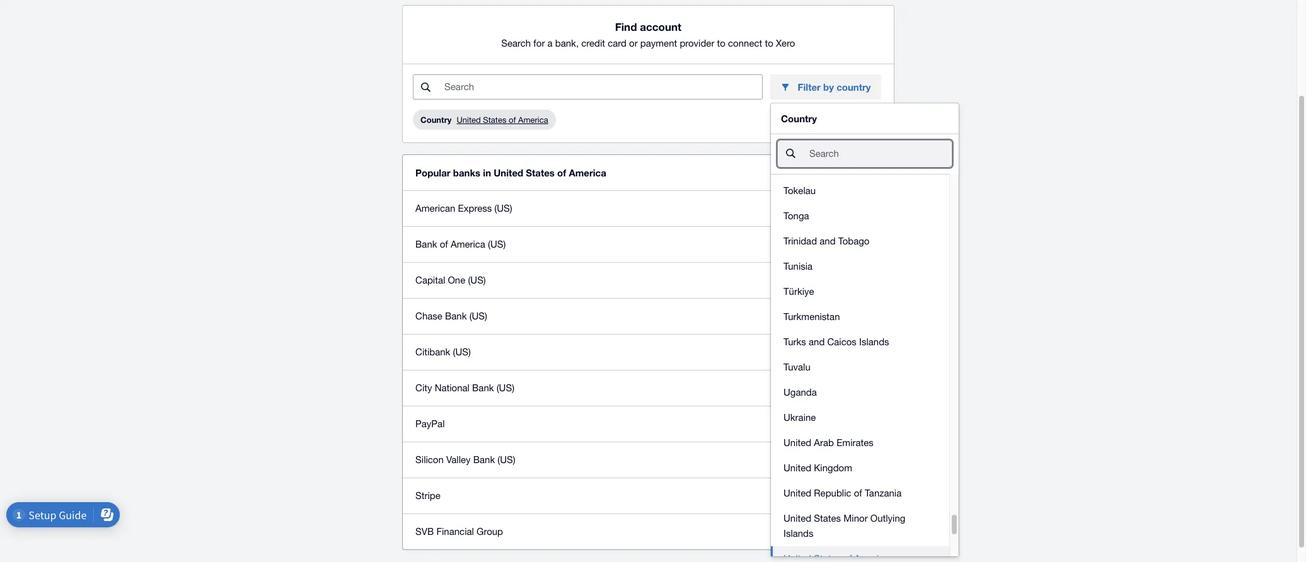 Task type: vqa. For each thing, say whether or not it's contained in the screenshot.
Citibank (US) link
yes



Task type: locate. For each thing, give the bounding box(es) containing it.
and left tobago at the right top of page
[[820, 236, 836, 247]]

kingdom
[[814, 463, 852, 474]]

valley
[[446, 455, 471, 465]]

chase bank (us) link
[[403, 298, 894, 334]]

united for united arab emirates
[[784, 438, 812, 448]]

citibank
[[416, 347, 450, 358]]

states down republic
[[814, 513, 841, 524]]

united republic of tanzania
[[784, 488, 902, 499]]

2 vertical spatial america
[[451, 239, 485, 250]]

states inside the country united states of america
[[483, 115, 507, 125]]

(us) inside city national bank (us) link
[[497, 383, 515, 393]]

united for united states minor outlying islands
[[784, 513, 812, 524]]

filter
[[798, 81, 821, 93]]

1 horizontal spatial to
[[765, 38, 774, 49]]

2 horizontal spatial states
[[814, 513, 841, 524]]

united down the united kingdom
[[784, 488, 812, 499]]

bank up capital
[[416, 239, 437, 250]]

country down filter at the right of the page
[[781, 113, 817, 124]]

states up the in
[[483, 115, 507, 125]]

1 horizontal spatial states
[[526, 167, 555, 178]]

silicon
[[416, 455, 444, 465]]

united
[[457, 115, 481, 125], [494, 167, 523, 178], [784, 438, 812, 448], [784, 463, 812, 474], [784, 488, 812, 499], [784, 513, 812, 524]]

tokelau
[[784, 185, 816, 196]]

and inside trinidad and tobago button
[[820, 236, 836, 247]]

(us) right express
[[495, 203, 512, 214]]

tonga button
[[771, 204, 950, 229]]

uganda button
[[771, 380, 950, 405]]

country
[[781, 113, 817, 124], [421, 115, 452, 125]]

united inside united states minor outlying islands
[[784, 513, 812, 524]]

united down ukraine in the bottom right of the page
[[784, 438, 812, 448]]

Search search field
[[808, 142, 951, 166]]

1 horizontal spatial country
[[781, 113, 817, 124]]

banks
[[453, 167, 481, 178]]

0 vertical spatial islands
[[859, 337, 889, 347]]

chase
[[416, 311, 443, 322]]

find account search for a bank, credit card or payment provider to connect to xero
[[501, 20, 795, 49]]

united up banks
[[457, 115, 481, 125]]

country inside group
[[781, 113, 817, 124]]

states
[[483, 115, 507, 125], [526, 167, 555, 178], [814, 513, 841, 524]]

of
[[509, 115, 516, 125], [557, 167, 566, 178], [440, 239, 448, 250], [854, 488, 862, 499]]

express
[[458, 203, 492, 214]]

1 vertical spatial islands
[[784, 528, 814, 539]]

1 vertical spatial america
[[569, 167, 606, 178]]

united inside united kingdom button
[[784, 463, 812, 474]]

and
[[820, 236, 836, 247], [809, 337, 825, 347]]

one
[[448, 275, 465, 286]]

states right the in
[[526, 167, 555, 178]]

türkiye button
[[771, 279, 950, 305]]

(us)
[[495, 203, 512, 214], [488, 239, 506, 250], [468, 275, 486, 286], [470, 311, 487, 322], [453, 347, 471, 358], [497, 383, 515, 393], [498, 455, 516, 465]]

silicon valley bank (us)
[[416, 455, 516, 465]]

united down united republic of tanzania
[[784, 513, 812, 524]]

0 horizontal spatial to
[[717, 38, 726, 49]]

islands down united republic of tanzania
[[784, 528, 814, 539]]

card
[[608, 38, 627, 49]]

trinidad and tobago button
[[771, 229, 950, 254]]

united right the in
[[494, 167, 523, 178]]

united republic of tanzania button
[[771, 481, 950, 506]]

city national bank (us) link
[[403, 370, 894, 406]]

(us) inside citibank (us) link
[[453, 347, 471, 358]]

svb financial group link
[[403, 514, 894, 550]]

islands down turkmenistan button
[[859, 337, 889, 347]]

tuvalu button
[[771, 355, 950, 380]]

(us) inside 'chase bank (us)' link
[[470, 311, 487, 322]]

0 vertical spatial and
[[820, 236, 836, 247]]

(us) down express
[[488, 239, 506, 250]]

a
[[548, 38, 553, 49]]

to left connect
[[717, 38, 726, 49]]

0 vertical spatial america
[[518, 115, 548, 125]]

bank
[[416, 239, 437, 250], [445, 311, 467, 322], [472, 383, 494, 393], [473, 455, 495, 465]]

and for trinidad
[[820, 236, 836, 247]]

country up popular
[[421, 115, 452, 125]]

american
[[416, 203, 456, 214]]

ukraine
[[784, 412, 816, 423]]

(us) down capital one (us) at the left of the page
[[470, 311, 487, 322]]

credit
[[581, 38, 605, 49]]

bank of america (us) link
[[403, 226, 894, 262]]

united inside the country united states of america
[[457, 115, 481, 125]]

islands
[[859, 337, 889, 347], [784, 528, 814, 539]]

trinidad
[[784, 236, 817, 247]]

bank right valley
[[473, 455, 495, 465]]

tunisia
[[784, 261, 813, 272]]

capital
[[416, 275, 445, 286]]

country
[[837, 81, 871, 93]]

to left xero
[[765, 38, 774, 49]]

search
[[501, 38, 531, 49]]

bank right national
[[472, 383, 494, 393]]

svb
[[416, 526, 434, 537]]

united inside united arab emirates button
[[784, 438, 812, 448]]

(us) right national
[[497, 383, 515, 393]]

(us) right citibank
[[453, 347, 471, 358]]

tobago
[[838, 236, 870, 247]]

bank right chase
[[445, 311, 467, 322]]

(us) right one
[[468, 275, 486, 286]]

2 vertical spatial states
[[814, 513, 841, 524]]

united kingdom
[[784, 463, 852, 474]]

1 horizontal spatial america
[[518, 115, 548, 125]]

türkiye
[[784, 286, 814, 297]]

and right the turks
[[809, 337, 825, 347]]

payment
[[641, 38, 677, 49]]

america inside the country united states of america
[[518, 115, 548, 125]]

(us) right valley
[[498, 455, 516, 465]]

to
[[717, 38, 726, 49], [765, 38, 774, 49]]

tokelau button
[[771, 178, 950, 204]]

and inside turks and caicos islands button
[[809, 337, 825, 347]]

bank,
[[555, 38, 579, 49]]

1 vertical spatial states
[[526, 167, 555, 178]]

0 horizontal spatial states
[[483, 115, 507, 125]]

0 horizontal spatial country
[[421, 115, 452, 125]]

2 horizontal spatial america
[[569, 167, 606, 178]]

united inside united republic of tanzania "button"
[[784, 488, 812, 499]]

united left kingdom
[[784, 463, 812, 474]]

country for country
[[781, 113, 817, 124]]

(us) inside bank of america (us) link
[[488, 239, 506, 250]]

by
[[823, 81, 834, 93]]

0 horizontal spatial islands
[[784, 528, 814, 539]]

city
[[416, 383, 432, 393]]

0 vertical spatial states
[[483, 115, 507, 125]]

united for united republic of tanzania
[[784, 488, 812, 499]]

america
[[518, 115, 548, 125], [569, 167, 606, 178], [451, 239, 485, 250]]

1 vertical spatial and
[[809, 337, 825, 347]]

popular
[[416, 167, 451, 178]]

or
[[629, 38, 638, 49]]



Task type: describe. For each thing, give the bounding box(es) containing it.
xero
[[776, 38, 795, 49]]

states inside united states minor outlying islands
[[814, 513, 841, 524]]

paypal link
[[403, 406, 894, 442]]

country for country united states of america
[[421, 115, 452, 125]]

filter by country
[[798, 81, 871, 93]]

popular banks in united states of america
[[416, 167, 606, 178]]

tunisia button
[[771, 254, 950, 279]]

capital one (us) link
[[403, 262, 894, 298]]

paypal
[[416, 419, 445, 429]]

of inside the country united states of america
[[509, 115, 516, 125]]

2 to from the left
[[765, 38, 774, 49]]

svb financial group
[[416, 526, 503, 537]]

minor
[[844, 513, 868, 524]]

caicos
[[828, 337, 857, 347]]

bank inside bank of america (us) link
[[416, 239, 437, 250]]

financial
[[437, 526, 474, 537]]

city national bank (us)
[[416, 383, 515, 393]]

bank inside 'chase bank (us)' link
[[445, 311, 467, 322]]

togo
[[784, 160, 804, 171]]

(us) inside capital one (us) link
[[468, 275, 486, 286]]

citibank (us)
[[416, 347, 471, 358]]

country group
[[771, 103, 959, 562]]

united arab emirates
[[784, 438, 874, 448]]

trinidad and tobago
[[784, 236, 870, 247]]

provider
[[680, 38, 715, 49]]

united for united kingdom
[[784, 463, 812, 474]]

turkmenistan
[[784, 311, 840, 322]]

(us) inside american express (us) link
[[495, 203, 512, 214]]

account
[[640, 20, 682, 33]]

united kingdom button
[[771, 456, 950, 481]]

uganda
[[784, 387, 817, 398]]

united states minor outlying islands button
[[771, 506, 950, 547]]

silicon valley bank (us) link
[[403, 442, 894, 478]]

arab
[[814, 438, 834, 448]]

ukraine button
[[771, 405, 950, 431]]

bank of america (us)
[[416, 239, 506, 250]]

togo button
[[771, 153, 950, 178]]

group
[[477, 526, 503, 537]]

Search field
[[443, 75, 762, 99]]

(us) inside silicon valley bank (us) link
[[498, 455, 516, 465]]

find
[[615, 20, 637, 33]]

emirates
[[837, 438, 874, 448]]

turks
[[784, 337, 806, 347]]

turkmenistan button
[[771, 305, 950, 330]]

citibank (us) link
[[403, 334, 894, 370]]

capital one (us)
[[416, 275, 486, 286]]

american express (us)
[[416, 203, 512, 214]]

united arab emirates button
[[771, 431, 950, 456]]

turks and caicos islands
[[784, 337, 889, 347]]

of inside "button"
[[854, 488, 862, 499]]

stripe
[[416, 491, 441, 501]]

filter by country button
[[770, 74, 881, 100]]

republic
[[814, 488, 852, 499]]

national
[[435, 383, 470, 393]]

american express (us) link
[[403, 190, 894, 226]]

1 to from the left
[[717, 38, 726, 49]]

tuvalu
[[784, 362, 811, 373]]

stripe link
[[403, 478, 894, 514]]

bank inside silicon valley bank (us) link
[[473, 455, 495, 465]]

turks and caicos islands button
[[771, 330, 950, 355]]

outlying
[[871, 513, 906, 524]]

bank inside city national bank (us) link
[[472, 383, 494, 393]]

0 horizontal spatial america
[[451, 239, 485, 250]]

tonga
[[784, 211, 809, 221]]

united states minor outlying islands
[[784, 513, 906, 539]]

for
[[534, 38, 545, 49]]

connect
[[728, 38, 762, 49]]

in
[[483, 167, 491, 178]]

and for turks
[[809, 337, 825, 347]]

1 horizontal spatial islands
[[859, 337, 889, 347]]

islands inside united states minor outlying islands
[[784, 528, 814, 539]]

chase bank (us)
[[416, 311, 487, 322]]

country united states of america
[[421, 115, 548, 125]]

tanzania
[[865, 488, 902, 499]]



